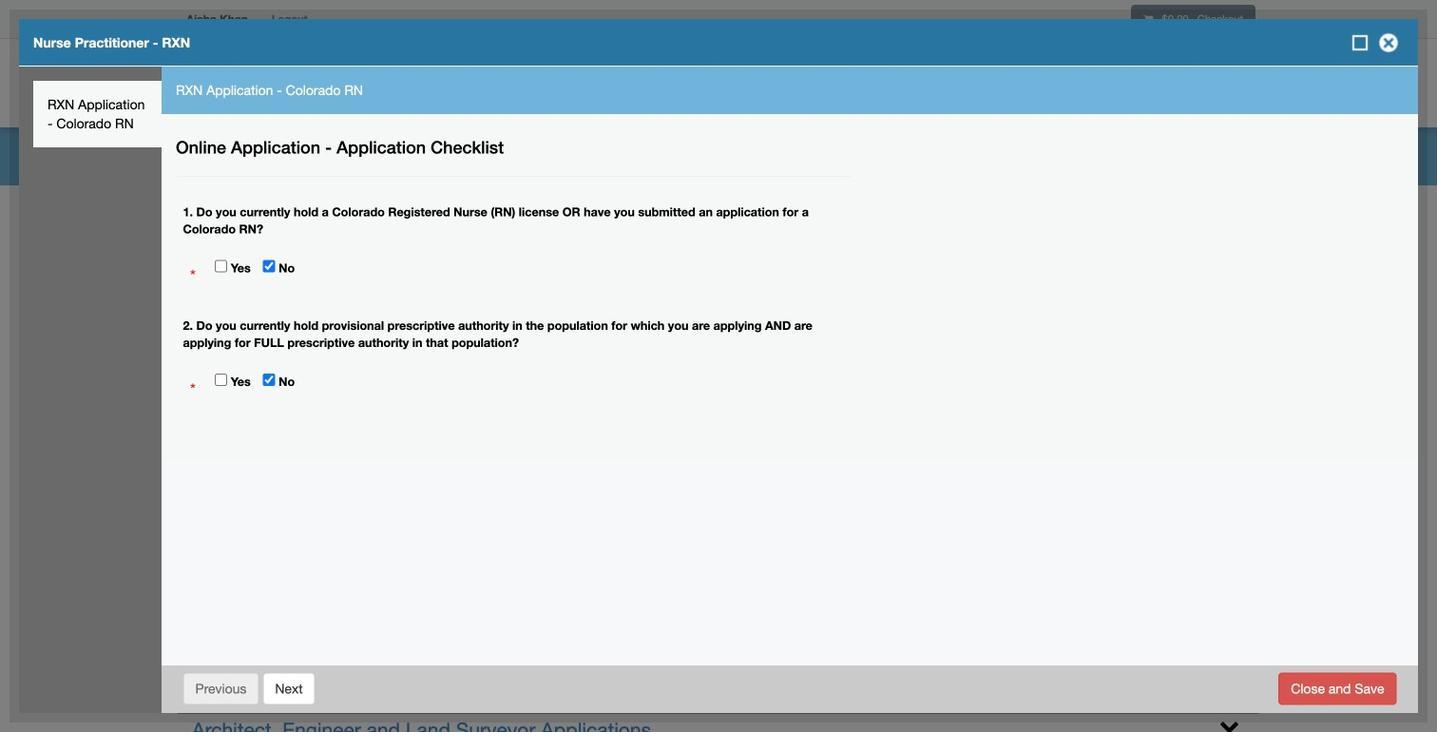 Task type: vqa. For each thing, say whether or not it's contained in the screenshot.
Maximize/Minimize 'Image'
yes



Task type: describe. For each thing, give the bounding box(es) containing it.
close window image
[[1374, 28, 1405, 58]]



Task type: locate. For each thing, give the bounding box(es) containing it.
None button
[[263, 673, 315, 705], [1279, 673, 1397, 705], [263, 673, 315, 705], [1279, 673, 1397, 705]]

None checkbox
[[215, 260, 227, 272], [215, 374, 227, 386], [215, 260, 227, 272], [215, 374, 227, 386]]

None checkbox
[[263, 260, 275, 272], [263, 374, 275, 386], [263, 260, 275, 272], [263, 374, 275, 386]]

maximize/minimize image
[[1351, 33, 1370, 52]]



